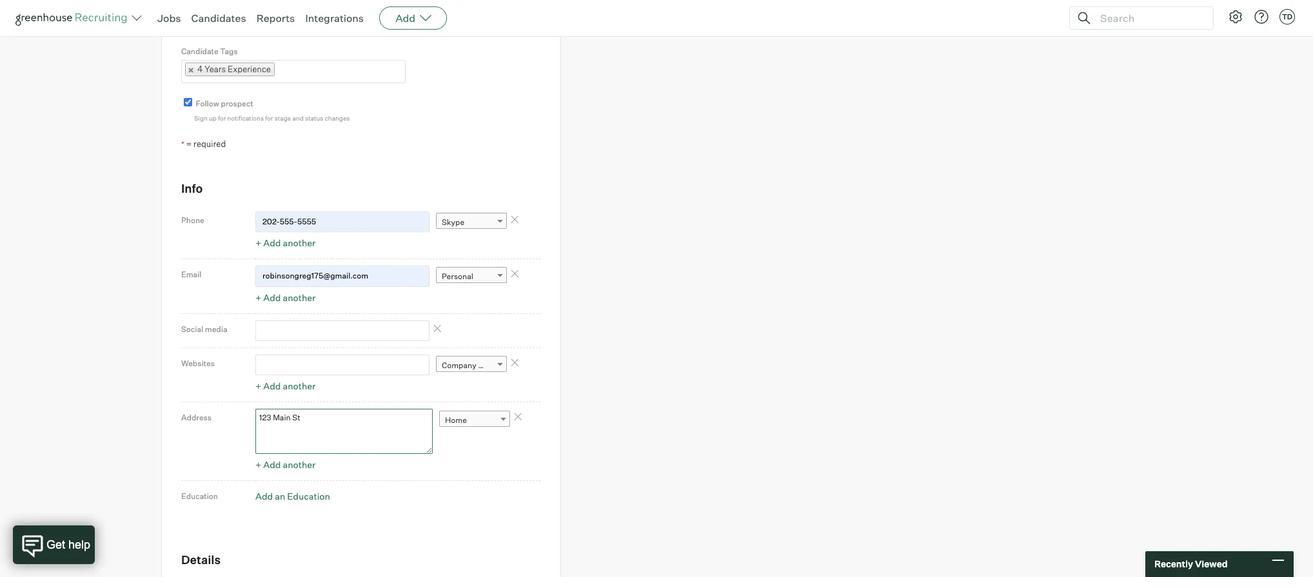 Task type: describe. For each thing, give the bounding box(es) containing it.
reports link
[[257, 12, 295, 25]]

Follow prospect checkbox
[[184, 98, 192, 106]]

stage
[[275, 114, 291, 122]]

+ add another link for phone
[[255, 238, 316, 249]]

reports
[[257, 12, 295, 25]]

recently
[[1155, 559, 1194, 570]]

+ add another for email
[[255, 292, 316, 303]]

sign up for notifications for stage and status changes
[[194, 114, 350, 122]]

candidates
[[191, 12, 246, 25]]

0 horizontal spatial education
[[181, 492, 218, 502]]

1 for from the left
[[218, 114, 226, 122]]

website
[[478, 361, 508, 371]]

social
[[181, 324, 203, 334]]

details
[[181, 553, 221, 567]]

recently viewed
[[1155, 559, 1228, 570]]

another for email
[[283, 292, 316, 303]]

2 for from the left
[[265, 114, 273, 122]]

configure image
[[1228, 9, 1244, 25]]

+ add another link for email
[[255, 292, 316, 303]]

td button
[[1277, 6, 1298, 27]]

years
[[205, 64, 226, 74]]

* = required
[[181, 139, 226, 149]]

media
[[205, 324, 227, 334]]

prospect
[[221, 99, 253, 108]]

add for phone
[[263, 238, 281, 249]]

websites element
[[255, 355, 541, 396]]

Search text field
[[1097, 9, 1202, 27]]

changes
[[325, 114, 350, 122]]

home link
[[439, 411, 510, 429]]

add an education
[[255, 491, 330, 502]]

viewed
[[1195, 559, 1228, 570]]

sign
[[194, 114, 208, 122]]

skype link
[[436, 213, 507, 232]]

an
[[275, 491, 285, 502]]

status
[[305, 114, 323, 122]]

notifications
[[227, 114, 264, 122]]

jobs link
[[157, 12, 181, 25]]

company website link
[[436, 356, 508, 375]]

another for phone
[[283, 238, 316, 249]]

candidates link
[[191, 12, 246, 25]]

add for websites
[[263, 381, 281, 392]]

address
[[181, 413, 212, 423]]

1 horizontal spatial education
[[287, 491, 330, 502]]

+ for phone
[[255, 238, 261, 249]]

add for email
[[263, 292, 281, 303]]

integrations link
[[305, 12, 364, 25]]



Task type: vqa. For each thing, say whether or not it's contained in the screenshot.
Websites + Add another link
yes



Task type: locate. For each thing, give the bounding box(es) containing it.
info
[[181, 182, 203, 196]]

3 + add another link from the top
[[255, 381, 316, 392]]

+ add another link for websites
[[255, 381, 316, 392]]

personal
[[442, 272, 474, 282]]

add for address
[[263, 460, 281, 471]]

4 another from the top
[[283, 460, 316, 471]]

for right up
[[218, 114, 226, 122]]

1 horizontal spatial for
[[265, 114, 273, 122]]

1 + add another link from the top
[[255, 238, 316, 249]]

personal link
[[436, 267, 507, 286]]

None text field
[[255, 212, 430, 232], [255, 266, 430, 287], [255, 212, 430, 232], [255, 266, 430, 287]]

education up details
[[181, 492, 218, 502]]

required
[[194, 139, 226, 149]]

for left "stage"
[[265, 114, 273, 122]]

1 + add another from the top
[[255, 238, 316, 249]]

+ add another inside websites element
[[255, 381, 316, 392]]

follow
[[196, 99, 219, 108]]

2 + add another link from the top
[[255, 292, 316, 303]]

candidate tags
[[181, 47, 238, 56]]

4
[[197, 64, 203, 74]]

greenhouse recruiting image
[[15, 10, 132, 26]]

+ add another link inside websites element
[[255, 381, 316, 392]]

4 + from the top
[[255, 460, 261, 471]]

add
[[396, 12, 416, 25], [263, 238, 281, 249], [263, 292, 281, 303], [263, 381, 281, 392], [263, 460, 281, 471], [255, 491, 273, 502]]

td button
[[1280, 9, 1296, 25]]

td
[[1283, 12, 1293, 21]]

candidate
[[181, 47, 218, 56]]

1 another from the top
[[283, 238, 316, 249]]

another for websites
[[283, 381, 316, 392]]

3 + from the top
[[255, 381, 261, 392]]

and
[[293, 114, 304, 122]]

+ inside websites element
[[255, 381, 261, 392]]

1 + from the top
[[255, 238, 261, 249]]

=
[[186, 139, 192, 149]]

+ add another
[[255, 238, 316, 249], [255, 292, 316, 303], [255, 381, 316, 392], [255, 460, 316, 471]]

education
[[287, 491, 330, 502], [181, 492, 218, 502]]

jobs
[[157, 12, 181, 25]]

4 + add another link from the top
[[255, 460, 316, 471]]

company
[[442, 361, 477, 371]]

4 + add another from the top
[[255, 460, 316, 471]]

company website
[[442, 361, 508, 371]]

+ add another for address
[[255, 460, 316, 471]]

phone
[[181, 215, 204, 225]]

experience
[[228, 64, 271, 74]]

4 years experience
[[197, 64, 271, 74]]

+ add another for phone
[[255, 238, 316, 249]]

websites
[[181, 359, 215, 368]]

add inside popup button
[[396, 12, 416, 25]]

+ for email
[[255, 292, 261, 303]]

social media
[[181, 324, 227, 334]]

+ add another link for address
[[255, 460, 316, 471]]

0 horizontal spatial for
[[218, 114, 226, 122]]

+ for address
[[255, 460, 261, 471]]

2 another from the top
[[283, 292, 316, 303]]

add button
[[379, 6, 447, 30]]

3 another from the top
[[283, 381, 316, 392]]

add an education link
[[255, 491, 330, 502]]

another
[[283, 238, 316, 249], [283, 292, 316, 303], [283, 381, 316, 392], [283, 460, 316, 471]]

education right an at the left bottom of page
[[287, 491, 330, 502]]

tags
[[220, 47, 238, 56]]

integrations
[[305, 12, 364, 25]]

add inside websites element
[[263, 381, 281, 392]]

+
[[255, 238, 261, 249], [255, 292, 261, 303], [255, 381, 261, 392], [255, 460, 261, 471]]

+ add another for websites
[[255, 381, 316, 392]]

up
[[209, 114, 217, 122]]

None text field
[[275, 61, 288, 82], [255, 320, 430, 341], [255, 355, 430, 376], [255, 409, 433, 454], [275, 61, 288, 82], [255, 320, 430, 341], [255, 355, 430, 376], [255, 409, 433, 454]]

+ for websites
[[255, 381, 261, 392]]

*
[[181, 139, 184, 149]]

2 + add another from the top
[[255, 292, 316, 303]]

follow prospect
[[196, 99, 253, 108]]

email
[[181, 270, 202, 280]]

home
[[445, 415, 467, 425]]

skype
[[442, 217, 465, 227]]

for
[[218, 114, 226, 122], [265, 114, 273, 122]]

another inside websites element
[[283, 381, 316, 392]]

+ add another link
[[255, 238, 316, 249], [255, 292, 316, 303], [255, 381, 316, 392], [255, 460, 316, 471]]

another for address
[[283, 460, 316, 471]]

3 + add another from the top
[[255, 381, 316, 392]]

2 + from the top
[[255, 292, 261, 303]]



